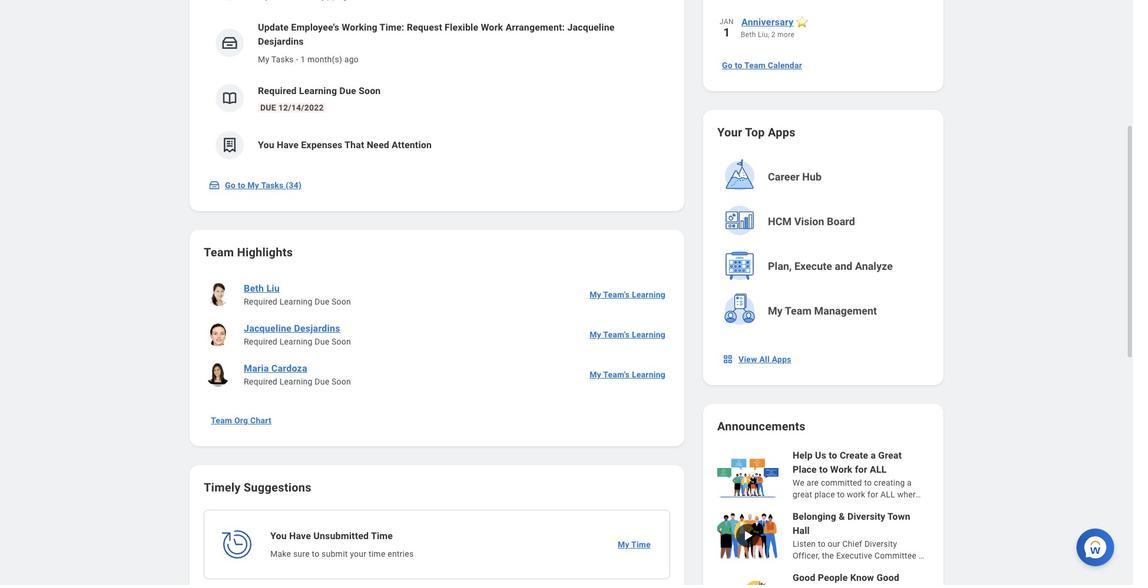 Task type: locate. For each thing, give the bounding box(es) containing it.
0 vertical spatial for
[[855, 465, 867, 476]]

my team's learning
[[590, 290, 665, 300], [590, 330, 665, 340], [590, 370, 665, 380]]

beth liu button
[[239, 282, 284, 296]]

belonging
[[793, 512, 836, 523]]

due up jacqueline desjardins button
[[315, 297, 329, 307]]

have inside you have expenses that need attention button
[[277, 140, 299, 151]]

apps for view all apps
[[772, 355, 791, 365]]

my team's learning button for liu
[[585, 283, 670, 307]]

0 vertical spatial my team's learning button
[[585, 283, 670, 307]]

make
[[270, 550, 291, 559]]

highlights
[[237, 246, 293, 260]]

0 horizontal spatial go
[[225, 181, 236, 190]]

time inside 'button'
[[631, 541, 651, 550]]

inbox image
[[221, 34, 239, 52], [208, 180, 220, 191]]

…
[[915, 491, 921, 500], [919, 552, 924, 561]]

all up creating
[[870, 465, 887, 476]]

the
[[822, 552, 834, 561]]

1 horizontal spatial go
[[722, 61, 733, 70]]

0 vertical spatial a
[[871, 451, 876, 462]]

due 12/14/2022
[[260, 103, 324, 112]]

diversity
[[847, 512, 885, 523], [864, 540, 897, 549]]

team highlights
[[204, 246, 293, 260]]

you right dashboard expenses icon
[[258, 140, 274, 151]]

go to my tasks (34)
[[225, 181, 302, 190]]

1 horizontal spatial work
[[830, 465, 853, 476]]

work inside help us to create a great place to work for all we are committed to creating a great place to work for all wher …
[[830, 465, 853, 476]]

jacqueline down the beth liu button
[[244, 323, 292, 335]]

desjardins
[[258, 36, 304, 47], [294, 323, 340, 335]]

0 vertical spatial 1
[[723, 25, 730, 39]]

go for go to team calendar
[[722, 61, 733, 70]]

team's for liu
[[603, 290, 630, 300]]

soon inside jacqueline desjardins required learning due soon
[[332, 337, 351, 347]]

have up sure
[[289, 531, 311, 542]]

jacqueline right arrangement:
[[567, 22, 615, 33]]

0 vertical spatial my team's learning
[[590, 290, 665, 300]]

soon inside the 'maria cardoza required learning due soon'
[[332, 378, 351, 387]]

you up make
[[270, 531, 287, 542]]

1 vertical spatial work
[[830, 465, 853, 476]]

0 vertical spatial you
[[258, 140, 274, 151]]

to
[[735, 61, 742, 70], [238, 181, 245, 190], [829, 451, 837, 462], [819, 465, 828, 476], [864, 479, 872, 488], [837, 491, 845, 500], [818, 540, 826, 549], [312, 550, 319, 559]]

inbox image up book open 'icon'
[[221, 34, 239, 52]]

1 vertical spatial inbox image
[[208, 180, 220, 191]]

required inside beth liu required learning due soon
[[244, 297, 277, 307]]

required for maria
[[244, 378, 277, 387]]

submit
[[322, 550, 348, 559]]

awaiting your action list
[[204, 0, 670, 169]]

0 vertical spatial apps
[[768, 125, 795, 140]]

beth liu required learning due soon
[[244, 283, 351, 307]]

1 vertical spatial tasks
[[261, 181, 284, 190]]

1 left liu,
[[723, 25, 730, 39]]

inbox image left go to my tasks (34)
[[208, 180, 220, 191]]

desjardins down beth liu required learning due soon
[[294, 323, 340, 335]]

tasks inside awaiting your action list
[[271, 55, 294, 64]]

team down execute
[[785, 305, 812, 317]]

1 my team's learning from the top
[[590, 290, 665, 300]]

3 my team's learning from the top
[[590, 370, 665, 380]]

1 vertical spatial my team's learning button
[[585, 323, 670, 347]]

2 my team's learning button from the top
[[585, 323, 670, 347]]

1 vertical spatial have
[[289, 531, 311, 542]]

we
[[793, 479, 805, 488]]

… inside belonging & diversity town hall listen to our chief diversity officer, the executive committee …
[[919, 552, 924, 561]]

1 horizontal spatial beth
[[741, 31, 756, 39]]

know
[[850, 573, 874, 584]]

officer,
[[793, 552, 820, 561]]

1 horizontal spatial jacqueline
[[567, 22, 615, 33]]

0 horizontal spatial a
[[871, 451, 876, 462]]

required learning due soon
[[258, 85, 381, 97]]

1 horizontal spatial for
[[868, 491, 878, 500]]

view
[[739, 355, 757, 365]]

due inside the 'maria cardoza required learning due soon'
[[315, 378, 329, 387]]

team left "calendar"
[[744, 61, 766, 70]]

0 vertical spatial inbox image
[[221, 34, 239, 52]]

1 vertical spatial team's
[[603, 330, 630, 340]]

need
[[367, 140, 389, 151]]

1 vertical spatial apps
[[772, 355, 791, 365]]

beth left liu,
[[741, 31, 756, 39]]

12/14/2022
[[278, 103, 324, 112]]

0 horizontal spatial time
[[371, 531, 393, 542]]

beth inside anniversary ⭐ beth liu, 2 more
[[741, 31, 756, 39]]

a up wher
[[907, 479, 912, 488]]

2 team's from the top
[[603, 330, 630, 340]]

0 vertical spatial go
[[722, 61, 733, 70]]

update employee's working time: request flexible work arrangement: jacqueline desjardins
[[258, 22, 615, 47]]

required up due 12/14/2022 at the top of page
[[258, 85, 297, 97]]

jacqueline inside jacqueline desjardins required learning due soon
[[244, 323, 292, 335]]

apps right top
[[768, 125, 795, 140]]

beth left the liu
[[244, 283, 264, 294]]

create
[[840, 451, 868, 462]]

learning inside beth liu required learning due soon
[[280, 297, 312, 307]]

tasks
[[271, 55, 294, 64], [261, 181, 284, 190]]

place
[[814, 491, 835, 500]]

soon for cardoza
[[332, 378, 351, 387]]

0 vertical spatial jacqueline
[[567, 22, 615, 33]]

hcm vision board
[[768, 216, 855, 228]]

2 vertical spatial my team's learning
[[590, 370, 665, 380]]

2 vertical spatial team's
[[603, 370, 630, 380]]

request
[[407, 22, 442, 33]]

time
[[371, 531, 393, 542], [631, 541, 651, 550]]

due inside beth liu required learning due soon
[[315, 297, 329, 307]]

team left the org
[[211, 416, 232, 426]]

1 vertical spatial …
[[919, 552, 924, 561]]

my inside 'button'
[[618, 541, 629, 550]]

good down the committee
[[877, 573, 899, 584]]

0 horizontal spatial for
[[855, 465, 867, 476]]

0 vertical spatial team's
[[603, 290, 630, 300]]

wher
[[897, 491, 915, 500]]

have left expenses
[[277, 140, 299, 151]]

due down jacqueline desjardins button
[[315, 337, 329, 347]]

due down jacqueline desjardins required learning due soon
[[315, 378, 329, 387]]

desjardins down update
[[258, 36, 304, 47]]

learning inside awaiting your action list
[[299, 85, 337, 97]]

go down jan 1
[[722, 61, 733, 70]]

tasks left (34) at the left of page
[[261, 181, 284, 190]]

go down dashboard expenses icon
[[225, 181, 236, 190]]

1 vertical spatial go
[[225, 181, 236, 190]]

diversity down work
[[847, 512, 885, 523]]

0 horizontal spatial good
[[793, 573, 815, 584]]

for down create
[[855, 465, 867, 476]]

expenses
[[301, 140, 342, 151]]

required down the beth liu button
[[244, 297, 277, 307]]

plan, execute and analyze
[[768, 260, 893, 273]]

hall
[[793, 526, 810, 537]]

inbox image inside awaiting your action list
[[221, 34, 239, 52]]

soon inside awaiting your action list
[[359, 85, 381, 97]]

1 good from the left
[[793, 573, 815, 584]]

tasks left -
[[271, 55, 294, 64]]

0 vertical spatial desjardins
[[258, 36, 304, 47]]

1 vertical spatial 1
[[300, 55, 305, 64]]

1 vertical spatial desjardins
[[294, 323, 340, 335]]

2
[[771, 31, 776, 39]]

plan,
[[768, 260, 792, 273]]

due inside jacqueline desjardins required learning due soon
[[315, 337, 329, 347]]

management
[[814, 305, 877, 317]]

go to my tasks (34) button
[[204, 174, 309, 197]]

0 horizontal spatial work
[[481, 22, 503, 33]]

soon for liu
[[332, 297, 351, 307]]

for right work
[[868, 491, 878, 500]]

my team's learning button for desjardins
[[585, 323, 670, 347]]

0 vertical spatial have
[[277, 140, 299, 151]]

1 vertical spatial diversity
[[864, 540, 897, 549]]

0 horizontal spatial inbox image
[[208, 180, 220, 191]]

0 vertical spatial beth
[[741, 31, 756, 39]]

creating
[[874, 479, 905, 488]]

apps right all
[[772, 355, 791, 365]]

for
[[855, 465, 867, 476], [868, 491, 878, 500]]

1 vertical spatial jacqueline
[[244, 323, 292, 335]]

1 horizontal spatial 1
[[723, 25, 730, 39]]

all down creating
[[881, 491, 895, 500]]

1 vertical spatial you
[[270, 531, 287, 542]]

apps inside button
[[772, 355, 791, 365]]

2 my team's learning from the top
[[590, 330, 665, 340]]

jacqueline
[[567, 22, 615, 33], [244, 323, 292, 335]]

soon inside beth liu required learning due soon
[[332, 297, 351, 307]]

work
[[481, 22, 503, 33], [830, 465, 853, 476]]

1 my team's learning button from the top
[[585, 283, 670, 307]]

required inside the 'maria cardoza required learning due soon'
[[244, 378, 277, 387]]

1 vertical spatial my team's learning
[[590, 330, 665, 340]]

employee's
[[291, 22, 339, 33]]

0 vertical spatial …
[[915, 491, 921, 500]]

unsubmitted
[[313, 531, 369, 542]]

a left great
[[871, 451, 876, 462]]

1
[[723, 25, 730, 39], [300, 55, 305, 64]]

0 horizontal spatial 1
[[300, 55, 305, 64]]

belonging & diversity town hall listen to our chief diversity officer, the executive committee …
[[793, 512, 924, 561]]

due
[[339, 85, 356, 97], [260, 103, 276, 112], [315, 297, 329, 307], [315, 337, 329, 347], [315, 378, 329, 387]]

required up the maria
[[244, 337, 277, 347]]

beth
[[741, 31, 756, 39], [244, 283, 264, 294]]

go for go to my tasks (34)
[[225, 181, 236, 190]]

team's
[[603, 290, 630, 300], [603, 330, 630, 340], [603, 370, 630, 380]]

you
[[258, 140, 274, 151], [270, 531, 287, 542]]

required down the maria
[[244, 378, 277, 387]]

you inside button
[[258, 140, 274, 151]]

work right flexible at the left of the page
[[481, 22, 503, 33]]

diversity up the committee
[[864, 540, 897, 549]]

desjardins inside update employee's working time: request flexible work arrangement: jacqueline desjardins
[[258, 36, 304, 47]]

1 horizontal spatial time
[[631, 541, 651, 550]]

team's for cardoza
[[603, 370, 630, 380]]

cardoza
[[271, 363, 307, 375]]

have
[[277, 140, 299, 151], [289, 531, 311, 542]]

book open image
[[221, 90, 239, 107]]

1 horizontal spatial inbox image
[[221, 34, 239, 52]]

calendar
[[768, 61, 802, 70]]

work up committed
[[830, 465, 853, 476]]

my team management
[[768, 305, 877, 317]]

my tasks - 1 month(s) ago
[[258, 55, 359, 64]]

entries
[[388, 550, 414, 559]]

all
[[870, 465, 887, 476], [881, 491, 895, 500]]

3 my team's learning button from the top
[[585, 363, 670, 387]]

team org chart
[[211, 416, 271, 426]]

time
[[369, 550, 385, 559]]

my inside awaiting your action list
[[258, 55, 269, 64]]

0 horizontal spatial beth
[[244, 283, 264, 294]]

required inside jacqueline desjardins required learning due soon
[[244, 337, 277, 347]]

my team's learning for desjardins
[[590, 330, 665, 340]]

great
[[793, 491, 812, 500]]

beth inside beth liu required learning due soon
[[244, 283, 264, 294]]

0 horizontal spatial jacqueline
[[244, 323, 292, 335]]

and
[[835, 260, 852, 273]]

board
[[827, 216, 855, 228]]

maria
[[244, 363, 269, 375]]

go
[[722, 61, 733, 70], [225, 181, 236, 190]]

0 vertical spatial tasks
[[271, 55, 294, 64]]

2 vertical spatial my team's learning button
[[585, 363, 670, 387]]

1 team's from the top
[[603, 290, 630, 300]]

1 horizontal spatial a
[[907, 479, 912, 488]]

1 vertical spatial for
[[868, 491, 878, 500]]

good
[[793, 573, 815, 584], [877, 573, 899, 584]]

good down officer,
[[793, 573, 815, 584]]

apps
[[768, 125, 795, 140], [772, 355, 791, 365]]

1 horizontal spatial good
[[877, 573, 899, 584]]

3 team's from the top
[[603, 370, 630, 380]]

view all apps
[[739, 355, 791, 365]]

0 vertical spatial work
[[481, 22, 503, 33]]

1 right -
[[300, 55, 305, 64]]

1 vertical spatial beth
[[244, 283, 264, 294]]

work
[[847, 491, 865, 500]]



Task type: vqa. For each thing, say whether or not it's contained in the screenshot.
Accounts Payable Manager's Custom
no



Task type: describe. For each thing, give the bounding box(es) containing it.
make sure to submit your time entries
[[270, 550, 414, 559]]

sure
[[293, 550, 310, 559]]

due down 'ago'
[[339, 85, 356, 97]]

team org chart button
[[206, 409, 276, 433]]

help
[[793, 451, 813, 462]]

go to team calendar
[[722, 61, 802, 70]]

you have expenses that need attention button
[[204, 122, 670, 169]]

due left 12/14/2022
[[260, 103, 276, 112]]

maria cardoza button
[[239, 362, 312, 376]]

all
[[759, 355, 770, 365]]

place
[[793, 465, 817, 476]]

(34)
[[286, 181, 302, 190]]

have for expenses
[[277, 140, 299, 151]]

you have expenses that need attention
[[258, 140, 432, 151]]

jacqueline desjardins button
[[239, 322, 345, 336]]

dashboard expenses image
[[221, 137, 239, 154]]

due for jacqueline desjardins
[[315, 337, 329, 347]]

liu
[[266, 283, 280, 294]]

required for jacqueline
[[244, 337, 277, 347]]

my team management button
[[718, 290, 931, 333]]

-
[[296, 55, 298, 64]]

update
[[258, 22, 289, 33]]

listen
[[793, 540, 816, 549]]

hcm
[[768, 216, 792, 228]]

1 inside awaiting your action list
[[300, 55, 305, 64]]

my team's learning for liu
[[590, 290, 665, 300]]

time:
[[380, 22, 404, 33]]

apps for your top apps
[[768, 125, 795, 140]]

good people know good button
[[717, 572, 929, 586]]

your
[[350, 550, 366, 559]]

view all apps button
[[717, 348, 798, 372]]

are
[[807, 479, 819, 488]]

your top apps
[[717, 125, 795, 140]]

announcements element
[[717, 449, 929, 586]]

more
[[777, 31, 795, 39]]

anniversary ⭐ beth liu, 2 more
[[741, 16, 808, 39]]

desjardins inside jacqueline desjardins required learning due soon
[[294, 323, 340, 335]]

executive
[[836, 552, 872, 561]]

liu,
[[758, 31, 769, 39]]

you have unsubmitted time
[[270, 531, 393, 542]]

org
[[234, 416, 248, 426]]

work inside update employee's working time: request flexible work arrangement: jacqueline desjardins
[[481, 22, 503, 33]]

attention
[[392, 140, 432, 151]]

our
[[828, 540, 840, 549]]

jacqueline desjardins required learning due soon
[[244, 323, 351, 347]]

people
[[818, 573, 848, 584]]

career
[[768, 171, 800, 183]]

help us to create a great place to work for all we are committed to creating a great place to work for all wher …
[[793, 451, 921, 500]]

anniversary
[[741, 16, 794, 28]]

jan 1
[[720, 18, 734, 39]]

required for beth
[[244, 297, 277, 307]]

us
[[815, 451, 826, 462]]

2 good from the left
[[877, 573, 899, 584]]

hcm vision board button
[[718, 201, 931, 243]]

working
[[342, 22, 377, 33]]

maria cardoza required learning due soon
[[244, 363, 351, 387]]

you for you have unsubmitted time
[[270, 531, 287, 542]]

0 vertical spatial diversity
[[847, 512, 885, 523]]

tasks inside button
[[261, 181, 284, 190]]

analyze
[[855, 260, 893, 273]]

my team's learning for cardoza
[[590, 370, 665, 380]]

town
[[888, 512, 910, 523]]

my team's learning button for cardoza
[[585, 363, 670, 387]]

team highlights list
[[204, 275, 670, 395]]

ago
[[344, 55, 359, 64]]

career hub button
[[718, 156, 931, 198]]

⭐
[[796, 16, 808, 28]]

to inside belonging & diversity town hall listen to our chief diversity officer, the executive committee …
[[818, 540, 826, 549]]

team inside button
[[211, 416, 232, 426]]

0 vertical spatial all
[[870, 465, 887, 476]]

due for beth liu
[[315, 297, 329, 307]]

team's for desjardins
[[603, 330, 630, 340]]

execute
[[794, 260, 832, 273]]

due for maria cardoza
[[315, 378, 329, 387]]

nbox image
[[722, 354, 734, 366]]

media play image
[[741, 529, 755, 544]]

suggestions
[[244, 481, 311, 495]]

go to team calendar button
[[717, 54, 807, 77]]

learning inside the 'maria cardoza required learning due soon'
[[280, 378, 312, 387]]

team left highlights
[[204, 246, 234, 260]]

my time button
[[613, 534, 655, 557]]

month(s)
[[307, 55, 342, 64]]

&
[[839, 512, 845, 523]]

good people know good
[[793, 573, 899, 584]]

soon for desjardins
[[332, 337, 351, 347]]

required inside awaiting your action list
[[258, 85, 297, 97]]

have for unsubmitted
[[289, 531, 311, 542]]

flexible
[[445, 22, 478, 33]]

career hub
[[768, 171, 822, 183]]

jan
[[720, 18, 734, 26]]

inbox image inside the go to my tasks (34) button
[[208, 180, 220, 191]]

jacqueline inside update employee's working time: request flexible work arrangement: jacqueline desjardins
[[567, 22, 615, 33]]

committee
[[875, 552, 917, 561]]

top
[[745, 125, 765, 140]]

… inside help us to create a great place to work for all we are committed to creating a great place to work for all wher …
[[915, 491, 921, 500]]

learning inside jacqueline desjardins required learning due soon
[[280, 337, 312, 347]]

1 vertical spatial a
[[907, 479, 912, 488]]

announcements
[[717, 420, 806, 434]]

plan, execute and analyze button
[[718, 246, 931, 288]]

chart
[[250, 416, 271, 426]]

1 inside jan 1
[[723, 25, 730, 39]]

my time
[[618, 541, 651, 550]]

that
[[345, 140, 364, 151]]

you for you have expenses that need attention
[[258, 140, 274, 151]]

1 vertical spatial all
[[881, 491, 895, 500]]

hub
[[802, 171, 822, 183]]



